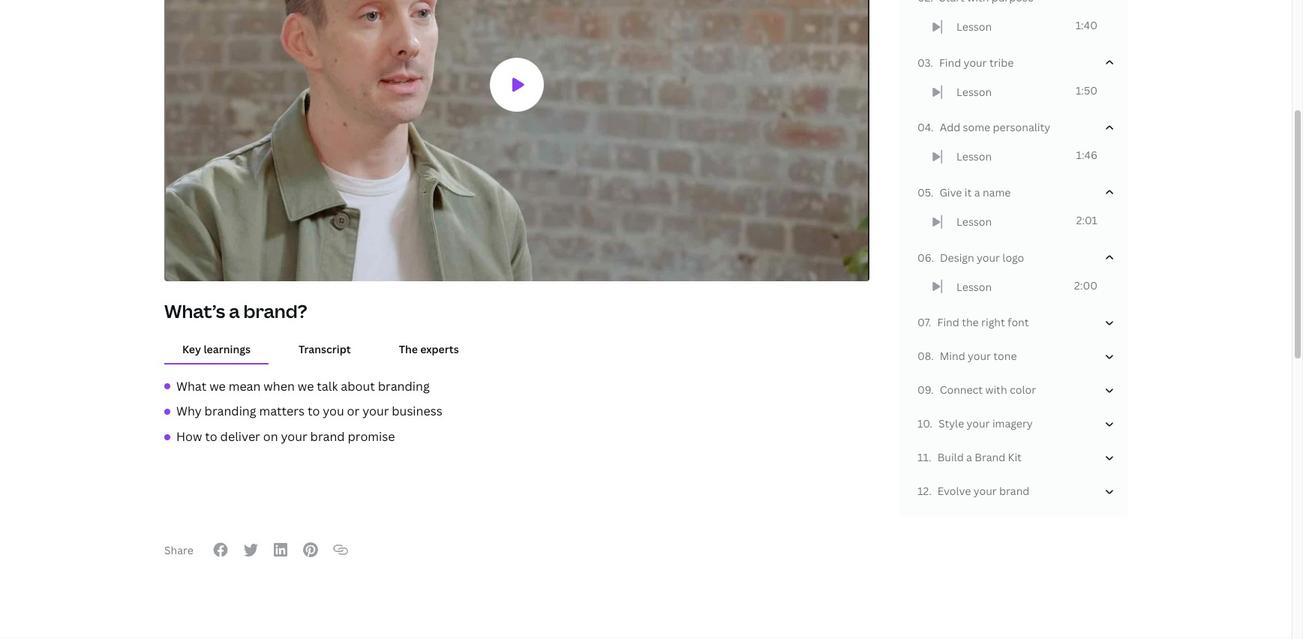 Task type: locate. For each thing, give the bounding box(es) containing it.
why
[[176, 403, 202, 420]]

lesson down it
[[957, 215, 992, 229]]

. left the style
[[930, 417, 933, 431]]

. left give
[[931, 185, 934, 200]]

a right build
[[967, 450, 972, 465]]

we right what at left
[[209, 378, 226, 394]]

1 lesson from the top
[[957, 20, 992, 34]]

your right evolve
[[974, 484, 997, 498]]

. left connect
[[931, 383, 934, 397]]

to right how
[[205, 428, 217, 445]]

find right 03
[[939, 55, 961, 70]]

1 horizontal spatial brand
[[1000, 484, 1030, 498]]

0 horizontal spatial brand
[[310, 428, 345, 445]]

key
[[182, 342, 201, 356]]

what's a brand?
[[164, 299, 307, 324]]

font
[[1008, 315, 1029, 330]]

06 . design your logo
[[918, 250, 1025, 265]]

style
[[939, 417, 964, 431]]

learnings
[[204, 342, 251, 356]]

imagery
[[993, 417, 1033, 431]]

. left evolve
[[929, 484, 932, 498]]

0 vertical spatial branding
[[378, 378, 430, 394]]

06
[[918, 250, 932, 265]]

a
[[975, 185, 980, 200], [229, 299, 240, 324], [967, 450, 972, 465]]

we left talk
[[298, 378, 314, 394]]

1 vertical spatial to
[[205, 428, 217, 445]]

find left the
[[938, 315, 960, 330]]

your left tribe
[[964, 55, 987, 70]]

your left 'tone'
[[968, 349, 991, 363]]

lesson up 03 . find your tribe
[[957, 20, 992, 34]]

name
[[983, 185, 1011, 200]]

12 . evolve your brand
[[918, 484, 1030, 498]]

. left design
[[932, 250, 934, 265]]

2 horizontal spatial a
[[975, 185, 980, 200]]

0 vertical spatial brand
[[310, 428, 345, 445]]

share
[[164, 543, 194, 557]]

to left you
[[308, 403, 320, 420]]

1 vertical spatial branding
[[205, 403, 256, 420]]

2 lesson from the top
[[957, 85, 992, 99]]

find
[[939, 55, 961, 70], [938, 315, 960, 330]]

lesson for 1:46
[[957, 150, 992, 164]]

. up "04" on the top of the page
[[931, 55, 933, 70]]

branding up business
[[378, 378, 430, 394]]

0 horizontal spatial branding
[[205, 403, 256, 420]]

what's
[[164, 299, 225, 324]]

. left build
[[929, 450, 932, 465]]

3 lesson from the top
[[957, 150, 992, 164]]

lesson down some
[[957, 150, 992, 164]]

brand
[[310, 428, 345, 445], [1000, 484, 1030, 498]]

0 horizontal spatial to
[[205, 428, 217, 445]]

lesson down 06 . design your logo
[[957, 280, 992, 294]]

1 horizontal spatial branding
[[378, 378, 430, 394]]

some
[[963, 120, 991, 135]]

1 vertical spatial find
[[938, 315, 960, 330]]

your
[[964, 55, 987, 70], [977, 250, 1000, 265], [968, 349, 991, 363], [363, 403, 389, 420], [967, 417, 990, 431], [281, 428, 307, 445], [974, 484, 997, 498]]

0 horizontal spatial a
[[229, 299, 240, 324]]

04 . add some personality
[[918, 120, 1051, 135]]

1 horizontal spatial to
[[308, 403, 320, 420]]

promise
[[348, 428, 395, 445]]

05
[[918, 185, 931, 200]]

your right or
[[363, 403, 389, 420]]

4 lesson from the top
[[957, 215, 992, 229]]

your left logo
[[977, 250, 1000, 265]]

it
[[965, 185, 972, 200]]

0 vertical spatial to
[[308, 403, 320, 420]]

08
[[918, 349, 931, 363]]

0 vertical spatial a
[[975, 185, 980, 200]]

lesson for 1:50
[[957, 85, 992, 99]]

what we mean when we talk about branding
[[176, 378, 430, 394]]

when
[[264, 378, 295, 394]]

your for 12 . evolve your brand
[[974, 484, 997, 498]]

a up learnings
[[229, 299, 240, 324]]

0 horizontal spatial we
[[209, 378, 226, 394]]

evolve
[[938, 484, 971, 498]]

0 vertical spatial find
[[939, 55, 961, 70]]

find for find your tribe
[[939, 55, 961, 70]]

your right the style
[[967, 417, 990, 431]]

5 lesson from the top
[[957, 280, 992, 294]]

we
[[209, 378, 226, 394], [298, 378, 314, 394]]

. for 07
[[929, 315, 932, 330]]

11 . build a brand kit
[[918, 450, 1022, 465]]

.
[[931, 55, 933, 70], [931, 120, 934, 135], [931, 185, 934, 200], [932, 250, 934, 265], [929, 315, 932, 330], [931, 349, 934, 363], [931, 383, 934, 397], [930, 417, 933, 431], [929, 450, 932, 465], [929, 484, 932, 498]]

1 vertical spatial brand
[[1000, 484, 1030, 498]]

lesson down 03 . find your tribe
[[957, 85, 992, 99]]

. up 08
[[929, 315, 932, 330]]

2 vertical spatial a
[[967, 450, 972, 465]]

branding
[[378, 378, 430, 394], [205, 403, 256, 420]]

. for 12
[[929, 484, 932, 498]]

you
[[323, 403, 344, 420]]

your for 03 . find your tribe
[[964, 55, 987, 70]]

brand down you
[[310, 428, 345, 445]]

about
[[341, 378, 375, 394]]

09 . connect with color
[[918, 383, 1036, 397]]

. for 05
[[931, 185, 934, 200]]

12
[[918, 484, 929, 498]]

10 . style your imagery
[[918, 417, 1033, 431]]

connect
[[940, 383, 983, 397]]

. left the add
[[931, 120, 934, 135]]

to
[[308, 403, 320, 420], [205, 428, 217, 445]]

. left mind
[[931, 349, 934, 363]]

branding up "deliver"
[[205, 403, 256, 420]]

logo
[[1003, 250, 1025, 265]]

a right it
[[975, 185, 980, 200]]

1 vertical spatial a
[[229, 299, 240, 324]]

key learnings button
[[164, 335, 269, 363]]

brand down the kit
[[1000, 484, 1030, 498]]

2:01
[[1077, 213, 1098, 227]]

1 horizontal spatial we
[[298, 378, 314, 394]]

lesson
[[957, 20, 992, 34], [957, 85, 992, 99], [957, 150, 992, 164], [957, 215, 992, 229], [957, 280, 992, 294]]

right
[[982, 315, 1005, 330]]

transcript
[[299, 342, 351, 356]]

1:50
[[1076, 83, 1098, 97]]

give
[[940, 185, 962, 200]]

why branding matters to you or your business
[[176, 403, 443, 420]]



Task type: describe. For each thing, give the bounding box(es) containing it.
kit
[[1008, 450, 1022, 465]]

color
[[1010, 383, 1036, 397]]

. for 10
[[930, 417, 933, 431]]

1:40
[[1076, 18, 1098, 32]]

08 . mind your tone
[[918, 349, 1017, 363]]

find for find the right font
[[938, 315, 960, 330]]

on
[[263, 428, 278, 445]]

07
[[918, 315, 929, 330]]

lesson for 1:40
[[957, 20, 992, 34]]

with
[[986, 383, 1008, 397]]

2:00
[[1075, 278, 1098, 292]]

10
[[918, 417, 930, 431]]

03 . find your tribe
[[918, 55, 1014, 70]]

the experts button
[[381, 335, 477, 363]]

03
[[918, 55, 931, 70]]

1 we from the left
[[209, 378, 226, 394]]

experts
[[420, 342, 459, 356]]

lesson for 2:01
[[957, 215, 992, 229]]

personality
[[993, 120, 1051, 135]]

talk
[[317, 378, 338, 394]]

04
[[918, 120, 931, 135]]

your for 08 . mind your tone
[[968, 349, 991, 363]]

1:46
[[1077, 148, 1098, 162]]

brand design course - what's a brand - james gilmore image
[[166, 0, 868, 284]]

matters
[[259, 403, 305, 420]]

brand?
[[243, 299, 307, 324]]

. for 06
[[932, 250, 934, 265]]

2 we from the left
[[298, 378, 314, 394]]

the experts
[[399, 342, 459, 356]]

your right on
[[281, 428, 307, 445]]

lesson for 2:00
[[957, 280, 992, 294]]

11
[[918, 450, 929, 465]]

what
[[176, 378, 207, 394]]

deliver
[[220, 428, 260, 445]]

how
[[176, 428, 202, 445]]

the
[[962, 315, 979, 330]]

07 . find the right font
[[918, 315, 1029, 330]]

brand
[[975, 450, 1006, 465]]

tone
[[994, 349, 1017, 363]]

mean
[[229, 378, 261, 394]]

. for 04
[[931, 120, 934, 135]]

key learnings
[[182, 342, 251, 356]]

how to deliver on your brand promise
[[176, 428, 395, 445]]

add
[[940, 120, 961, 135]]

. for 03
[[931, 55, 933, 70]]

. for 11
[[929, 450, 932, 465]]

. for 08
[[931, 349, 934, 363]]

your for 06 . design your logo
[[977, 250, 1000, 265]]

the
[[399, 342, 418, 356]]

1 horizontal spatial a
[[967, 450, 972, 465]]

09
[[918, 383, 931, 397]]

or
[[347, 403, 360, 420]]

your for 10 . style your imagery
[[967, 417, 990, 431]]

tribe
[[990, 55, 1014, 70]]

build
[[938, 450, 964, 465]]

design
[[940, 250, 975, 265]]

. for 09
[[931, 383, 934, 397]]

transcript button
[[281, 335, 369, 363]]

05 . give it a name
[[918, 185, 1011, 200]]

mind
[[940, 349, 966, 363]]

business
[[392, 403, 443, 420]]



Task type: vqa. For each thing, say whether or not it's contained in the screenshot.
Focus on comment in selection: Command - 5
no



